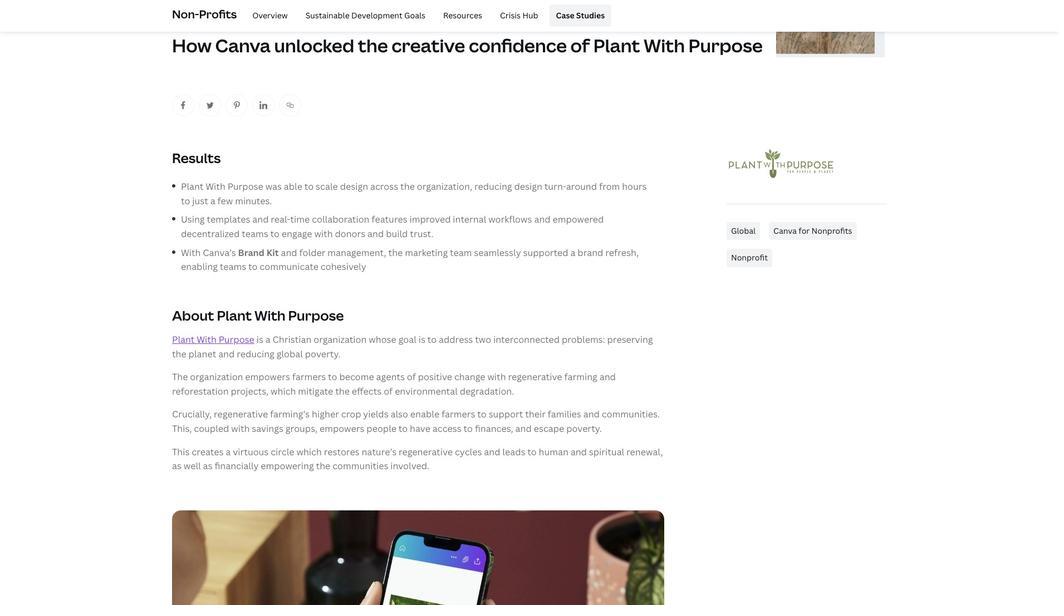 Task type: vqa. For each thing, say whether or not it's contained in the screenshot.
VIRTUOUS
yes



Task type: describe. For each thing, give the bounding box(es) containing it.
plant up plant with purpose
[[217, 306, 252, 325]]

to down also at bottom left
[[399, 423, 408, 435]]

internal
[[453, 214, 487, 226]]

planet
[[189, 348, 216, 360]]

plant with purpose logo image
[[727, 149, 836, 182]]

canva for nonprofits link
[[770, 222, 857, 240]]

1 is from the left
[[257, 334, 263, 346]]

kit
[[267, 247, 279, 259]]

canva for canva for nonprofits
[[774, 226, 797, 236]]

farmers inside the organization empowers farmers to become agents of positive change with regenerative farming and reforestation projects, which mitigate the effects of environmental degradation.
[[292, 371, 326, 383]]

organization,
[[417, 181, 473, 193]]

canva's
[[203, 247, 236, 259]]

goals
[[405, 10, 426, 21]]

enable
[[411, 409, 440, 421]]

access
[[433, 423, 462, 435]]

scale
[[316, 181, 338, 193]]

escape
[[534, 423, 565, 435]]

brand
[[578, 247, 604, 259]]

resources
[[444, 10, 483, 21]]

christian
[[273, 334, 312, 346]]

with inside the plant with purpose was able to scale design across the organization, reducing design turn-around from hours to just a few minutes.
[[206, 181, 226, 193]]

crucially, regenerative farming's higher crop yields also enable farmers to support their families and communities. this, coupled with savings groups, empowers people to have access to finances, and escape poverty.
[[172, 409, 660, 435]]

crucially,
[[172, 409, 212, 421]]

spiritual
[[589, 446, 625, 458]]

poverty. inside "is a christian organization whose goal is to address two interconnected problems: preserving the planet and reducing global poverty."
[[305, 348, 341, 360]]

organization inside "is a christian organization whose goal is to address two interconnected problems: preserving the planet and reducing global poverty."
[[314, 334, 367, 346]]

crisis hub link
[[494, 4, 545, 27]]

1 design from the left
[[340, 181, 368, 193]]

mitigate
[[298, 385, 333, 398]]

studies
[[577, 10, 605, 21]]

and inside "is a christian organization whose goal is to address two interconnected problems: preserving the planet and reducing global poverty."
[[218, 348, 235, 360]]

agents
[[376, 371, 405, 383]]

degradation.
[[460, 385, 515, 398]]

the inside and folder management, the marketing team seamlessly supported a brand refresh, enabling teams to communicate cohesively
[[389, 247, 403, 259]]

regenerative inside crucially, regenerative farming's higher crop yields also enable farmers to support their families and communities. this, coupled with savings groups, empowers people to have access to finances, and escape poverty.
[[214, 409, 268, 421]]

plant inside the plant with purpose was able to scale design across the organization, reducing design turn-around from hours to just a few minutes.
[[181, 181, 204, 193]]

plant with purpose
[[172, 334, 255, 346]]

and down their in the bottom of the page
[[516, 423, 532, 435]]

cycles
[[455, 446, 482, 458]]

this,
[[172, 423, 192, 435]]

just
[[192, 195, 208, 207]]

2 as from the left
[[203, 460, 213, 473]]

and down features
[[368, 228, 384, 240]]

seamlessly
[[474, 247, 521, 259]]

a inside and folder management, the marketing team seamlessly supported a brand refresh, enabling teams to communicate cohesively
[[571, 247, 576, 259]]

using
[[181, 214, 205, 226]]

to up finances, on the left bottom
[[478, 409, 487, 421]]

1 vertical spatial of
[[407, 371, 416, 383]]

finances,
[[475, 423, 514, 435]]

environmental
[[395, 385, 458, 398]]

menu bar containing overview
[[241, 4, 612, 27]]

which inside the organization empowers farmers to become agents of positive change with regenerative farming and reforestation projects, which mitigate the effects of environmental degradation.
[[271, 385, 296, 398]]

canva for canva for nonprofits how canva unlocked the creative confidence of plant with purpose
[[172, 21, 196, 30]]

case
[[556, 10, 575, 21]]

case studies
[[556, 10, 605, 21]]

plant up planet
[[172, 334, 195, 346]]

of inside canva for nonprofits how canva unlocked the creative confidence of plant with purpose
[[571, 34, 590, 58]]

decentralized
[[181, 228, 240, 240]]

for for canva for nonprofits how canva unlocked the creative confidence of plant with purpose
[[197, 21, 211, 30]]

goal
[[399, 334, 417, 346]]

development
[[352, 10, 403, 21]]

1 vertical spatial canva
[[215, 34, 271, 58]]

with inside using templates and real-time collaboration features improved internal workflows and empowered decentralized teams to engage with donors and build trust.
[[314, 228, 333, 240]]

communities
[[333, 460, 389, 473]]

to right access
[[464, 423, 473, 435]]

overview link
[[246, 4, 295, 27]]

sustainable development goals
[[306, 10, 426, 21]]

reducing inside the plant with purpose was able to scale design across the organization, reducing design turn-around from hours to just a few minutes.
[[475, 181, 512, 193]]

and right "human"
[[571, 446, 587, 458]]

case studies link
[[550, 4, 612, 27]]

financially
[[215, 460, 259, 473]]

with inside crucially, regenerative farming's higher crop yields also enable farmers to support their families and communities. this, coupled with savings groups, empowers people to have access to finances, and escape poverty.
[[231, 423, 250, 435]]

this creates a virtuous circle which restores nature's regenerative cycles and leads to human and spiritual renewal, as well as financially empowering the communities involved.
[[172, 446, 663, 473]]

interconnected
[[494, 334, 560, 346]]

with inside the organization empowers farmers to become agents of positive change with regenerative farming and reforestation projects, which mitigate the effects of environmental degradation.
[[488, 371, 506, 383]]

global
[[277, 348, 303, 360]]

sustainable
[[306, 10, 350, 21]]

the
[[172, 371, 188, 383]]

and folder management, the marketing team seamlessly supported a brand refresh, enabling teams to communicate cohesively
[[181, 247, 639, 273]]

management,
[[328, 247, 387, 259]]

nonprofit link
[[727, 249, 773, 267]]

problems:
[[562, 334, 606, 346]]

effects
[[352, 385, 382, 398]]

empowers inside the organization empowers farmers to become agents of positive change with regenerative farming and reforestation projects, which mitigate the effects of environmental degradation.
[[245, 371, 290, 383]]

leads
[[503, 446, 526, 458]]

reducing inside "is a christian organization whose goal is to address two interconnected problems: preserving the planet and reducing global poverty."
[[237, 348, 275, 360]]

crisis
[[500, 10, 521, 21]]

teams inside and folder management, the marketing team seamlessly supported a brand refresh, enabling teams to communicate cohesively
[[220, 261, 246, 273]]

reforestation
[[172, 385, 229, 398]]

and down minutes.
[[253, 214, 269, 226]]

with inside canva for nonprofits how canva unlocked the creative confidence of plant with purpose
[[644, 34, 685, 58]]

the organization empowers farmers to become agents of positive change with regenerative farming and reforestation projects, which mitigate the effects of environmental degradation.
[[172, 371, 616, 398]]

few
[[218, 195, 233, 207]]

resources link
[[437, 4, 489, 27]]

this
[[172, 446, 190, 458]]

preserving
[[608, 334, 653, 346]]

restores
[[324, 446, 360, 458]]

farming's
[[270, 409, 310, 421]]

workflows
[[489, 214, 532, 226]]

purpose inside canva for nonprofits how canva unlocked the creative confidence of plant with purpose
[[689, 34, 763, 58]]

well
[[184, 460, 201, 473]]

improved
[[410, 214, 451, 226]]

plant with purpose was able to scale design across the organization, reducing design turn-around from hours to just a few minutes.
[[181, 181, 647, 207]]

and right families on the right
[[584, 409, 600, 421]]

a mobile phone shows a social media post designed in canva image
[[172, 511, 665, 606]]

brand
[[238, 247, 265, 259]]

farming
[[565, 371, 598, 383]]

global link
[[727, 222, 761, 240]]

to left just
[[181, 195, 190, 207]]

renewal,
[[627, 446, 663, 458]]

hub
[[523, 10, 539, 21]]

features
[[372, 214, 408, 226]]



Task type: locate. For each thing, give the bounding box(es) containing it.
projects,
[[231, 385, 269, 398]]

across
[[371, 181, 399, 193]]

0 horizontal spatial which
[[271, 385, 296, 398]]

0 vertical spatial of
[[571, 34, 590, 58]]

0 horizontal spatial empowers
[[245, 371, 290, 383]]

positive
[[418, 371, 453, 383]]

build
[[386, 228, 408, 240]]

with canva's brand kit
[[181, 247, 279, 259]]

1 horizontal spatial farmers
[[442, 409, 476, 421]]

and right the farming
[[600, 371, 616, 383]]

1 horizontal spatial as
[[203, 460, 213, 473]]

savings
[[252, 423, 284, 435]]

to down real-
[[271, 228, 280, 240]]

engage
[[282, 228, 312, 240]]

collaboration
[[312, 214, 370, 226]]

0 vertical spatial nonprofits
[[212, 21, 256, 30]]

1 vertical spatial teams
[[220, 261, 246, 273]]

1 horizontal spatial of
[[407, 371, 416, 383]]

empowers inside crucially, regenerative farming's higher crop yields also enable farmers to support their families and communities. this, coupled with savings groups, empowers people to have access to finances, and escape poverty.
[[320, 423, 365, 435]]

to inside this creates a virtuous circle which restores nature's regenerative cycles and leads to human and spiritual renewal, as well as financially empowering the communities involved.
[[528, 446, 537, 458]]

non-profits
[[172, 7, 237, 22]]

marketing
[[405, 247, 448, 259]]

a inside this creates a virtuous circle which restores nature's regenerative cycles and leads to human and spiritual renewal, as well as financially empowering the communities involved.
[[226, 446, 231, 458]]

and inside and folder management, the marketing team seamlessly supported a brand refresh, enabling teams to communicate cohesively
[[281, 247, 297, 259]]

nonprofits for canva for nonprofits
[[812, 226, 853, 236]]

to inside using templates and real-time collaboration features improved internal workflows and empowered decentralized teams to engage with donors and build trust.
[[271, 228, 280, 240]]

0 vertical spatial reducing
[[475, 181, 512, 193]]

the inside the organization empowers farmers to become agents of positive change with regenerative farming and reforestation projects, which mitigate the effects of environmental degradation.
[[336, 385, 350, 398]]

as down this
[[172, 460, 182, 473]]

0 vertical spatial empowers
[[245, 371, 290, 383]]

design left turn-
[[515, 181, 543, 193]]

a left christian at the bottom
[[266, 334, 271, 346]]

1 vertical spatial poverty.
[[567, 423, 602, 435]]

plant
[[594, 34, 640, 58], [181, 181, 204, 193], [217, 306, 252, 325], [172, 334, 195, 346]]

whose
[[369, 334, 397, 346]]

the inside the plant with purpose was able to scale design across the organization, reducing design turn-around from hours to just a few minutes.
[[401, 181, 415, 193]]

0 horizontal spatial farmers
[[292, 371, 326, 383]]

able
[[284, 181, 303, 193]]

0 vertical spatial for
[[197, 21, 211, 30]]

2 horizontal spatial with
[[488, 371, 506, 383]]

to right able
[[305, 181, 314, 193]]

1 vertical spatial with
[[488, 371, 506, 383]]

0 vertical spatial teams
[[242, 228, 268, 240]]

canva for nonprofits how canva unlocked the creative confidence of plant with purpose
[[172, 21, 763, 58]]

farmers up mitigate
[[292, 371, 326, 383]]

which inside this creates a virtuous circle which restores nature's regenerative cycles and leads to human and spiritual renewal, as well as financially empowering the communities involved.
[[297, 446, 322, 458]]

to down brand on the top of page
[[249, 261, 258, 273]]

0 horizontal spatial as
[[172, 460, 182, 473]]

nonprofits for canva for nonprofits how canva unlocked the creative confidence of plant with purpose
[[212, 21, 256, 30]]

to inside the organization empowers farmers to become agents of positive change with regenerative farming and reforestation projects, which mitigate the effects of environmental degradation.
[[328, 371, 337, 383]]

about plant with purpose
[[172, 306, 344, 325]]

0 horizontal spatial poverty.
[[305, 348, 341, 360]]

plant inside canva for nonprofits how canva unlocked the creative confidence of plant with purpose
[[594, 34, 640, 58]]

nonprofits inside canva for nonprofits how canva unlocked the creative confidence of plant with purpose
[[212, 21, 256, 30]]

become
[[340, 371, 374, 383]]

2 vertical spatial with
[[231, 423, 250, 435]]

to left address
[[428, 334, 437, 346]]

0 vertical spatial with
[[314, 228, 333, 240]]

1 vertical spatial farmers
[[442, 409, 476, 421]]

empowers up projects,
[[245, 371, 290, 383]]

people
[[367, 423, 397, 435]]

0 horizontal spatial reducing
[[237, 348, 275, 360]]

folder
[[300, 247, 326, 259]]

templates
[[207, 214, 250, 226]]

1 horizontal spatial nonprofits
[[812, 226, 853, 236]]

support
[[489, 409, 523, 421]]

and inside the organization empowers farmers to become agents of positive change with regenerative farming and reforestation projects, which mitigate the effects of environmental degradation.
[[600, 371, 616, 383]]

confidence
[[469, 34, 567, 58]]

organization up reforestation
[[190, 371, 243, 383]]

is down about plant with purpose
[[257, 334, 263, 346]]

team
[[450, 247, 472, 259]]

and right workflows
[[535, 214, 551, 226]]

poverty. down families on the right
[[567, 423, 602, 435]]

canva right global
[[774, 226, 797, 236]]

nonprofits inside "canva for nonprofits" link
[[812, 226, 853, 236]]

which up farming's on the left bottom of the page
[[271, 385, 296, 398]]

0 horizontal spatial design
[[340, 181, 368, 193]]

with
[[314, 228, 333, 240], [488, 371, 506, 383], [231, 423, 250, 435]]

the right across
[[401, 181, 415, 193]]

was
[[266, 181, 282, 193]]

a inside the plant with purpose was able to scale design across the organization, reducing design turn-around from hours to just a few minutes.
[[210, 195, 215, 207]]

canva
[[172, 21, 196, 30], [215, 34, 271, 58], [774, 226, 797, 236]]

to up mitigate
[[328, 371, 337, 383]]

poverty. inside crucially, regenerative farming's higher crop yields also enable farmers to support their families and communities. this, coupled with savings groups, empowers people to have access to finances, and escape poverty.
[[567, 423, 602, 435]]

donors
[[335, 228, 366, 240]]

1 vertical spatial regenerative
[[214, 409, 268, 421]]

1 vertical spatial which
[[297, 446, 322, 458]]

1 horizontal spatial reducing
[[475, 181, 512, 193]]

how
[[172, 34, 212, 58]]

with up 'folder'
[[314, 228, 333, 240]]

the down development on the top of page
[[358, 34, 388, 58]]

to inside and folder management, the marketing team seamlessly supported a brand refresh, enabling teams to communicate cohesively
[[249, 261, 258, 273]]

virtuous
[[233, 446, 269, 458]]

teams inside using templates and real-time collaboration features improved internal workflows and empowered decentralized teams to engage with donors and build trust.
[[242, 228, 268, 240]]

with up degradation.
[[488, 371, 506, 383]]

reducing up workflows
[[475, 181, 512, 193]]

time
[[291, 214, 310, 226]]

2 vertical spatial regenerative
[[399, 446, 453, 458]]

the inside canva for nonprofits how canva unlocked the creative confidence of plant with purpose
[[358, 34, 388, 58]]

nonprofit
[[732, 253, 768, 263]]

plant with purpose link
[[172, 334, 255, 346]]

canva up how
[[172, 21, 196, 30]]

0 horizontal spatial canva
[[172, 21, 196, 30]]

coupled
[[194, 423, 229, 435]]

of down case studies link
[[571, 34, 590, 58]]

higher
[[312, 409, 339, 421]]

as down creates
[[203, 460, 213, 473]]

2 horizontal spatial canva
[[774, 226, 797, 236]]

the inside this creates a virtuous circle which restores nature's regenerative cycles and leads to human and spiritual renewal, as well as financially empowering the communities involved.
[[316, 460, 331, 473]]

the inside "is a christian organization whose goal is to address two interconnected problems: preserving the planet and reducing global poverty."
[[172, 348, 187, 360]]

1 horizontal spatial regenerative
[[399, 446, 453, 458]]

non-
[[172, 7, 199, 22]]

regenerative inside the organization empowers farmers to become agents of positive change with regenerative farming and reforestation projects, which mitigate the effects of environmental degradation.
[[508, 371, 563, 383]]

0 vertical spatial organization
[[314, 334, 367, 346]]

the down build
[[389, 247, 403, 259]]

regenerative up their in the bottom of the page
[[508, 371, 563, 383]]

poverty. right 'global'
[[305, 348, 341, 360]]

their
[[526, 409, 546, 421]]

reducing
[[475, 181, 512, 193], [237, 348, 275, 360]]

regenerative up involved.
[[399, 446, 453, 458]]

to right leads
[[528, 446, 537, 458]]

a inside "is a christian organization whose goal is to address two interconnected problems: preserving the planet and reducing global poverty."
[[266, 334, 271, 346]]

empowering
[[261, 460, 314, 473]]

canva for nonprofits
[[774, 226, 853, 236]]

0 horizontal spatial for
[[197, 21, 211, 30]]

plant up just
[[181, 181, 204, 193]]

farmers
[[292, 371, 326, 383], [442, 409, 476, 421]]

and down plant with purpose "link"
[[218, 348, 235, 360]]

organization up "become"
[[314, 334, 367, 346]]

sustainable development goals link
[[299, 4, 432, 27]]

of down agents in the bottom of the page
[[384, 385, 393, 398]]

communicate
[[260, 261, 319, 273]]

enabling
[[181, 261, 218, 273]]

the left planet
[[172, 348, 187, 360]]

farmers inside crucially, regenerative farming's higher crop yields also enable farmers to support their families and communities. this, coupled with savings groups, empowers people to have access to finances, and escape poverty.
[[442, 409, 476, 421]]

0 horizontal spatial regenerative
[[214, 409, 268, 421]]

to inside "is a christian organization whose goal is to address two interconnected problems: preserving the planet and reducing global poverty."
[[428, 334, 437, 346]]

1 vertical spatial empowers
[[320, 423, 365, 435]]

regenerative
[[508, 371, 563, 383], [214, 409, 268, 421], [399, 446, 453, 458]]

groups,
[[286, 423, 318, 435]]

change
[[455, 371, 486, 383]]

results
[[172, 149, 221, 167]]

0 vertical spatial regenerative
[[508, 371, 563, 383]]

is right goal
[[419, 334, 426, 346]]

creates
[[192, 446, 224, 458]]

as
[[172, 460, 182, 473], [203, 460, 213, 473]]

2 horizontal spatial regenerative
[[508, 371, 563, 383]]

0 horizontal spatial with
[[231, 423, 250, 435]]

hours
[[622, 181, 647, 193]]

human
[[539, 446, 569, 458]]

farmers up access
[[442, 409, 476, 421]]

canva down the profits at the left top of the page
[[215, 34, 271, 58]]

of up environmental
[[407, 371, 416, 383]]

1 horizontal spatial which
[[297, 446, 322, 458]]

menu bar
[[241, 4, 612, 27]]

also
[[391, 409, 408, 421]]

profits
[[199, 7, 237, 22]]

circle
[[271, 446, 295, 458]]

teams down the with canva's brand kit
[[220, 261, 246, 273]]

1 vertical spatial organization
[[190, 371, 243, 383]]

2 design from the left
[[515, 181, 543, 193]]

regenerative down projects,
[[214, 409, 268, 421]]

empowered
[[553, 214, 604, 226]]

1 horizontal spatial with
[[314, 228, 333, 240]]

1 as from the left
[[172, 460, 182, 473]]

0 horizontal spatial nonprofits
[[212, 21, 256, 30]]

and up communicate
[[281, 247, 297, 259]]

from
[[600, 181, 620, 193]]

1 horizontal spatial empowers
[[320, 423, 365, 435]]

cohesively
[[321, 261, 366, 273]]

unlocked
[[274, 34, 354, 58]]

1 vertical spatial nonprofits
[[812, 226, 853, 236]]

empowers down crop
[[320, 423, 365, 435]]

design right scale
[[340, 181, 368, 193]]

0 horizontal spatial is
[[257, 334, 263, 346]]

the down restores
[[316, 460, 331, 473]]

which
[[271, 385, 296, 398], [297, 446, 322, 458]]

for inside canva for nonprofits how canva unlocked the creative confidence of plant with purpose
[[197, 21, 211, 30]]

1 vertical spatial for
[[799, 226, 810, 236]]

to
[[305, 181, 314, 193], [181, 195, 190, 207], [271, 228, 280, 240], [249, 261, 258, 273], [428, 334, 437, 346], [328, 371, 337, 383], [478, 409, 487, 421], [399, 423, 408, 435], [464, 423, 473, 435], [528, 446, 537, 458]]

1 horizontal spatial canva
[[215, 34, 271, 58]]

1 horizontal spatial for
[[799, 226, 810, 236]]

about
[[172, 306, 214, 325]]

2 is from the left
[[419, 334, 426, 346]]

purpose inside the plant with purpose was able to scale design across the organization, reducing design turn-around from hours to just a few minutes.
[[228, 181, 263, 193]]

regenerative inside this creates a virtuous circle which restores nature's regenerative cycles and leads to human and spiritual renewal, as well as financially empowering the communities involved.
[[399, 446, 453, 458]]

organization inside the organization empowers farmers to become agents of positive change with regenerative farming and reforestation projects, which mitigate the effects of environmental degradation.
[[190, 371, 243, 383]]

1 horizontal spatial is
[[419, 334, 426, 346]]

for for canva for nonprofits
[[799, 226, 810, 236]]

0 vertical spatial poverty.
[[305, 348, 341, 360]]

a left 'brand'
[[571, 247, 576, 259]]

0 vertical spatial which
[[271, 385, 296, 398]]

0 horizontal spatial organization
[[190, 371, 243, 383]]

0 vertical spatial canva
[[172, 21, 196, 30]]

address
[[439, 334, 473, 346]]

around
[[566, 181, 597, 193]]

1 vertical spatial reducing
[[237, 348, 275, 360]]

2 vertical spatial of
[[384, 385, 393, 398]]

which down groups,
[[297, 446, 322, 458]]

with up virtuous
[[231, 423, 250, 435]]

reducing left 'global'
[[237, 348, 275, 360]]

1 horizontal spatial design
[[515, 181, 543, 193]]

2 horizontal spatial of
[[571, 34, 590, 58]]

plant down the studies on the right
[[594, 34, 640, 58]]

of
[[571, 34, 590, 58], [407, 371, 416, 383], [384, 385, 393, 398]]

2 vertical spatial canva
[[774, 226, 797, 236]]

the down "become"
[[336, 385, 350, 398]]

the
[[358, 34, 388, 58], [401, 181, 415, 193], [389, 247, 403, 259], [172, 348, 187, 360], [336, 385, 350, 398], [316, 460, 331, 473]]

and left leads
[[484, 446, 501, 458]]

1 horizontal spatial poverty.
[[567, 423, 602, 435]]

0 vertical spatial farmers
[[292, 371, 326, 383]]

a up financially
[[226, 446, 231, 458]]

using templates and real-time collaboration features improved internal workflows and empowered decentralized teams to engage with donors and build trust.
[[181, 214, 604, 240]]

teams up brand on the top of page
[[242, 228, 268, 240]]

organization
[[314, 334, 367, 346], [190, 371, 243, 383]]

a left few
[[210, 195, 215, 207]]

1 horizontal spatial organization
[[314, 334, 367, 346]]

0 horizontal spatial of
[[384, 385, 393, 398]]

crop
[[341, 409, 361, 421]]

turn-
[[545, 181, 566, 193]]



